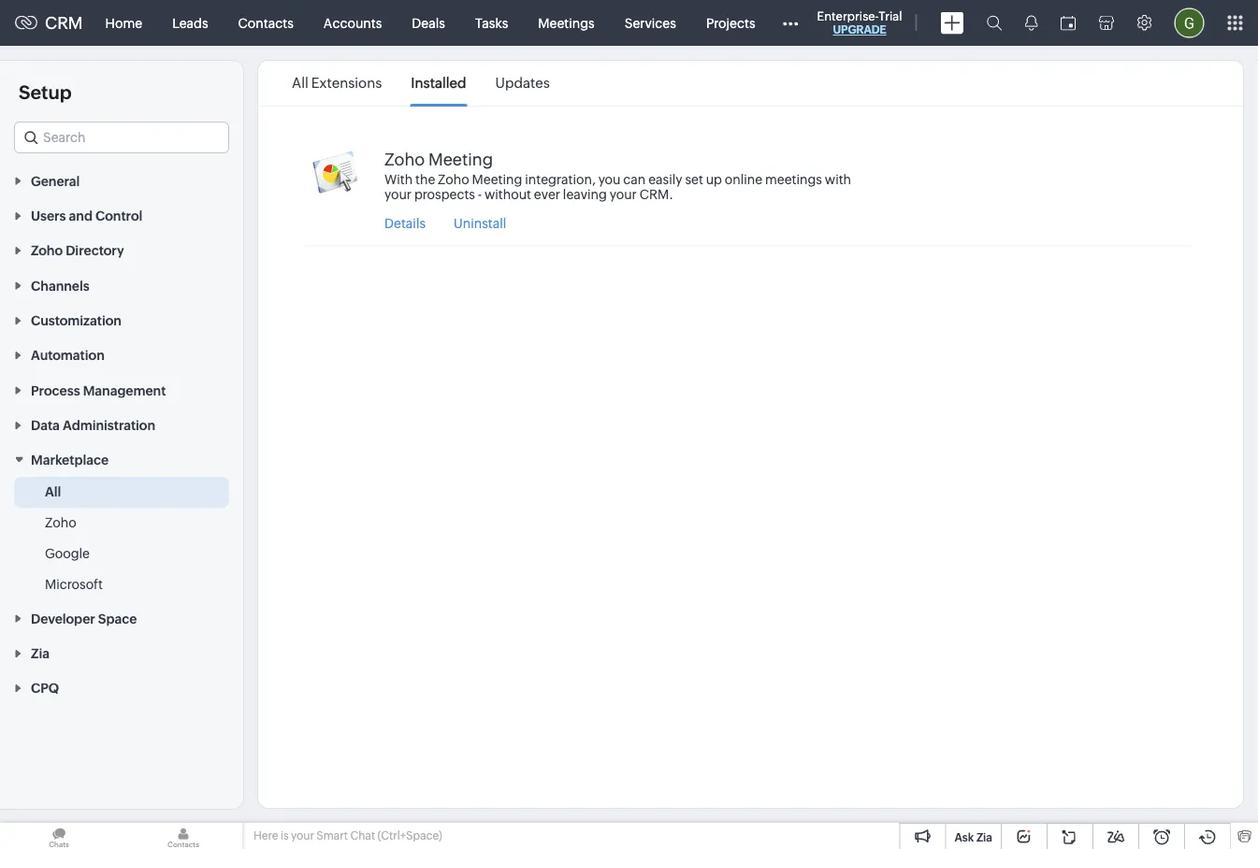 Task type: vqa. For each thing, say whether or not it's contained in the screenshot.
Meeting
yes



Task type: locate. For each thing, give the bounding box(es) containing it.
your up details
[[385, 187, 412, 202]]

deals
[[412, 15, 445, 30]]

chats image
[[0, 824, 118, 850]]

0 horizontal spatial all
[[45, 485, 61, 500]]

your left crm.
[[610, 187, 637, 202]]

ask zia
[[955, 832, 993, 844]]

2 horizontal spatial your
[[610, 187, 637, 202]]

meetings
[[766, 172, 823, 187]]

zia
[[31, 646, 50, 661], [977, 832, 993, 844]]

zia right the ask
[[977, 832, 993, 844]]

installed
[[411, 75, 467, 91]]

data administration
[[31, 418, 155, 433]]

projects
[[707, 15, 756, 30]]

create menu element
[[930, 0, 976, 45]]

process management button
[[0, 373, 243, 407]]

google
[[45, 547, 90, 562]]

1 horizontal spatial zia
[[977, 832, 993, 844]]

enterprise-
[[818, 9, 879, 23]]

developer
[[31, 611, 95, 626]]

contacts
[[238, 15, 294, 30]]

tasks link
[[460, 0, 523, 45]]

0 horizontal spatial zia
[[31, 646, 50, 661]]

search image
[[987, 15, 1003, 31]]

1 horizontal spatial all
[[292, 75, 309, 91]]

details
[[385, 216, 426, 231]]

space
[[98, 611, 137, 626]]

all inside marketplace region
[[45, 485, 61, 500]]

your
[[385, 187, 412, 202], [610, 187, 637, 202], [291, 830, 314, 843]]

zoho link
[[45, 514, 76, 533]]

data
[[31, 418, 60, 433]]

zia inside dropdown button
[[31, 646, 50, 661]]

channels
[[31, 278, 90, 293]]

zoho down users
[[31, 243, 63, 258]]

1 vertical spatial zia
[[977, 832, 993, 844]]

upgrade
[[833, 23, 887, 36]]

crm link
[[15, 13, 83, 33]]

all up 'zoho' link
[[45, 485, 61, 500]]

all extensions link
[[292, 62, 382, 105]]

trial
[[879, 9, 903, 23]]

calendar image
[[1061, 15, 1077, 30]]

zoho inside marketplace region
[[45, 516, 76, 531]]

all left extensions
[[292, 75, 309, 91]]

enterprise-trial upgrade
[[818, 9, 903, 36]]

customization button
[[0, 303, 243, 338]]

zoho inside dropdown button
[[31, 243, 63, 258]]

search element
[[976, 0, 1014, 46]]

general button
[[0, 163, 243, 198]]

all for all
[[45, 485, 61, 500]]

0 vertical spatial zia
[[31, 646, 50, 661]]

1 horizontal spatial your
[[385, 187, 412, 202]]

ever
[[534, 187, 561, 202]]

Other Modules field
[[771, 8, 811, 38]]

control
[[95, 208, 143, 223]]

signals image
[[1025, 15, 1038, 31]]

directory
[[66, 243, 124, 258]]

zia up cpq in the bottom of the page
[[31, 646, 50, 661]]

is
[[281, 830, 289, 843]]

marketplace
[[31, 453, 109, 468]]

all
[[292, 75, 309, 91], [45, 485, 61, 500]]

meeting
[[429, 150, 493, 169], [472, 172, 523, 187]]

meetings link
[[523, 0, 610, 45]]

zoho for zoho directory
[[31, 243, 63, 258]]

0 vertical spatial all
[[292, 75, 309, 91]]

microsoft link
[[45, 576, 103, 594]]

zoho directory button
[[0, 233, 243, 268]]

home
[[105, 15, 142, 30]]

marketplace button
[[0, 442, 243, 477]]

None field
[[14, 122, 229, 153]]

you
[[599, 172, 621, 187]]

prospects
[[414, 187, 475, 202]]

accounts link
[[309, 0, 397, 45]]

all for all extensions
[[292, 75, 309, 91]]

here is your smart chat (ctrl+space)
[[254, 830, 442, 843]]

meetings
[[538, 15, 595, 30]]

(ctrl+space)
[[378, 830, 442, 843]]

meeting up uninstall
[[472, 172, 523, 187]]

details link
[[385, 216, 426, 231]]

customization
[[31, 313, 122, 328]]

your right is
[[291, 830, 314, 843]]

1 vertical spatial all
[[45, 485, 61, 500]]

signals element
[[1014, 0, 1050, 46]]

zoho up google link
[[45, 516, 76, 531]]

Search text field
[[15, 123, 228, 153]]

services
[[625, 15, 677, 30]]

marketplace region
[[0, 477, 243, 601]]

zoho for zoho
[[45, 516, 76, 531]]

data administration button
[[0, 407, 243, 442]]

meeting up prospects
[[429, 150, 493, 169]]

zoho
[[385, 150, 425, 169], [438, 172, 470, 187], [31, 243, 63, 258], [45, 516, 76, 531]]

set
[[685, 172, 704, 187]]

the
[[416, 172, 435, 187]]

users
[[31, 208, 66, 223]]

zoho up with
[[385, 150, 425, 169]]

zoho meeting link
[[385, 150, 493, 172]]



Task type: describe. For each thing, give the bounding box(es) containing it.
automation button
[[0, 338, 243, 373]]

zoho meeting with the zoho meeting integration, you can easily set up online meetings with your prospects - without ever leaving your crm.
[[385, 150, 852, 202]]

contacts image
[[124, 824, 242, 850]]

contacts link
[[223, 0, 309, 45]]

microsoft
[[45, 577, 103, 592]]

updates link
[[496, 62, 550, 105]]

with
[[385, 172, 413, 187]]

leads link
[[157, 0, 223, 45]]

zia button
[[0, 636, 243, 671]]

extensions
[[311, 75, 382, 91]]

services link
[[610, 0, 692, 45]]

online
[[725, 172, 763, 187]]

general
[[31, 173, 80, 188]]

administration
[[63, 418, 155, 433]]

here
[[254, 830, 278, 843]]

channels button
[[0, 268, 243, 303]]

developer space
[[31, 611, 137, 626]]

installed link
[[411, 62, 467, 105]]

chat
[[350, 830, 375, 843]]

profile image
[[1175, 8, 1205, 38]]

create menu image
[[941, 12, 965, 34]]

automation
[[31, 348, 105, 363]]

setup
[[19, 81, 72, 103]]

accounts
[[324, 15, 382, 30]]

leads
[[172, 15, 208, 30]]

crm.
[[640, 187, 674, 202]]

users and control button
[[0, 198, 243, 233]]

1 vertical spatial meeting
[[472, 172, 523, 187]]

0 horizontal spatial your
[[291, 830, 314, 843]]

google link
[[45, 545, 90, 563]]

leaving
[[563, 187, 607, 202]]

0 vertical spatial meeting
[[429, 150, 493, 169]]

profile element
[[1164, 0, 1216, 45]]

can
[[624, 172, 646, 187]]

cpq button
[[0, 671, 243, 706]]

uninstall link
[[454, 216, 507, 231]]

users and control
[[31, 208, 143, 223]]

developer space button
[[0, 601, 243, 636]]

with
[[825, 172, 852, 187]]

process
[[31, 383, 80, 398]]

cpq
[[31, 681, 59, 696]]

home link
[[90, 0, 157, 45]]

uninstall
[[454, 216, 507, 231]]

updates
[[496, 75, 550, 91]]

projects link
[[692, 0, 771, 45]]

zoho for zoho meeting with the zoho meeting integration, you can easily set up online meetings with your prospects - without ever leaving your crm.
[[385, 150, 425, 169]]

deals link
[[397, 0, 460, 45]]

smart
[[317, 830, 348, 843]]

zoho directory
[[31, 243, 124, 258]]

easily
[[649, 172, 683, 187]]

process management
[[31, 383, 166, 398]]

integration,
[[525, 172, 596, 187]]

management
[[83, 383, 166, 398]]

all link
[[45, 483, 61, 502]]

crm
[[45, 13, 83, 33]]

-
[[478, 187, 482, 202]]

ask
[[955, 832, 975, 844]]

all extensions
[[292, 75, 382, 91]]

zoho right the
[[438, 172, 470, 187]]

up
[[706, 172, 722, 187]]

without
[[485, 187, 532, 202]]

and
[[69, 208, 93, 223]]

tasks
[[475, 15, 508, 30]]



